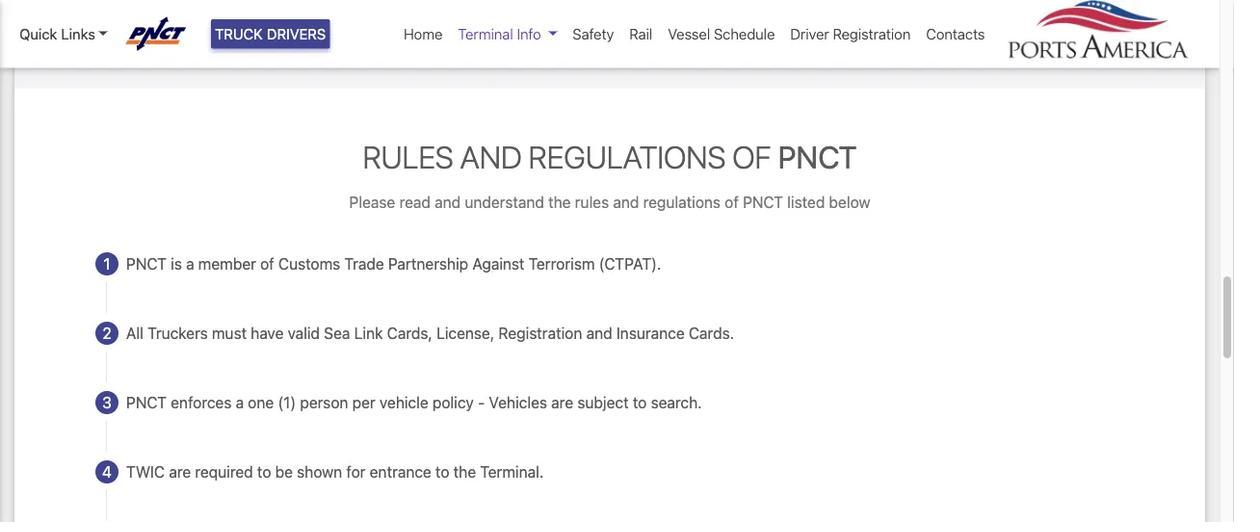 Task type: vqa. For each thing, say whether or not it's contained in the screenshot.
the BL in the bottom of the page
no



Task type: locate. For each thing, give the bounding box(es) containing it.
contacts
[[927, 25, 986, 42]]

to left be
[[257, 463, 271, 481]]

1 vertical spatial for
[[346, 463, 366, 481]]

driver registration link
[[783, 15, 919, 52]]

vessel schedule
[[668, 25, 775, 42]]

truck drivers
[[215, 25, 326, 42]]

1 vertical spatial of
[[725, 193, 739, 211]]

(1)
[[278, 394, 296, 412]]

of
[[733, 138, 772, 175], [725, 193, 739, 211], [260, 255, 274, 273]]

below
[[829, 193, 871, 211]]

0 vertical spatial the
[[549, 193, 571, 211]]

rules
[[363, 138, 454, 175]]

1 vertical spatial are
[[169, 463, 191, 481]]

safety link
[[565, 15, 622, 52]]

0 horizontal spatial registration
[[499, 324, 583, 342]]

0 horizontal spatial a
[[186, 255, 194, 273]]

to
[[633, 394, 647, 412], [257, 463, 271, 481], [436, 463, 450, 481]]

contacts link
[[919, 15, 993, 52]]

registration down terrorism
[[499, 324, 583, 342]]

regulations up (ctpat).
[[643, 193, 721, 211]]

1 horizontal spatial the
[[549, 193, 571, 211]]

quick links
[[19, 25, 95, 42]]

link
[[354, 324, 383, 342]]

0 vertical spatial for
[[575, 25, 595, 43]]

and
[[460, 138, 522, 175], [435, 193, 461, 211], [613, 193, 639, 211], [587, 324, 613, 342]]

truck drivers link
[[211, 19, 330, 49]]

quick links link
[[19, 23, 108, 45]]

to left search.
[[633, 394, 647, 412]]

have
[[251, 324, 284, 342]]

quick
[[19, 25, 57, 42]]

0 vertical spatial registration
[[833, 25, 911, 42]]

0 vertical spatial regulations
[[529, 138, 726, 175]]

registration
[[833, 25, 911, 42], [499, 324, 583, 342]]

enforces
[[171, 394, 232, 412]]

are right twic at the left
[[169, 463, 191, 481]]

cards,
[[387, 324, 433, 342]]

twic are required to be shown for entrance to the terminal.
[[126, 463, 544, 481]]

be
[[275, 463, 293, 481]]

regulations
[[529, 138, 726, 175], [643, 193, 721, 211]]

0 horizontal spatial the
[[454, 463, 476, 481]]

terminal info
[[458, 25, 541, 42]]

a
[[186, 255, 194, 273], [236, 394, 244, 412]]

member
[[198, 255, 256, 273]]

the
[[549, 193, 571, 211], [454, 463, 476, 481]]

1 horizontal spatial registration
[[833, 25, 911, 42]]

and up understand
[[460, 138, 522, 175]]

vessel schedule link
[[661, 15, 783, 52]]

the left rules
[[549, 193, 571, 211]]

registration inside 'link'
[[833, 25, 911, 42]]

2
[[102, 324, 111, 342]]

must
[[212, 324, 247, 342]]

1 vertical spatial a
[[236, 394, 244, 412]]

1 vertical spatial registration
[[499, 324, 583, 342]]

1 horizontal spatial for
[[575, 25, 595, 43]]

regulations up please read and understand the rules and regulations of pnct listed below at top
[[529, 138, 726, 175]]

0 vertical spatial are
[[552, 394, 574, 412]]

for right shown
[[346, 463, 366, 481]]

partnership
[[388, 255, 469, 273]]

rules
[[575, 193, 609, 211]]

0 horizontal spatial are
[[169, 463, 191, 481]]

a for enforces
[[236, 394, 244, 412]]

to right entrance
[[436, 463, 450, 481]]

twic
[[126, 463, 165, 481]]

cooperation.
[[634, 25, 722, 43]]

all
[[126, 324, 144, 342]]

driver registration
[[791, 25, 911, 42]]

a left the one
[[236, 394, 244, 412]]

a right is
[[186, 255, 194, 273]]

driver
[[791, 25, 830, 42]]

are
[[552, 394, 574, 412], [169, 463, 191, 481]]

registration right driver
[[833, 25, 911, 42]]

drivers
[[267, 25, 326, 42]]

and left the "insurance"
[[587, 324, 613, 342]]

the left 'terminal.'
[[454, 463, 476, 481]]

and right read
[[435, 193, 461, 211]]

for
[[575, 25, 595, 43], [346, 463, 366, 481]]

1 horizontal spatial a
[[236, 394, 244, 412]]

safety
[[573, 25, 614, 42]]

vehicles
[[489, 394, 548, 412]]

all truckers must have valid sea link cards, license, registration and insurance cards.
[[126, 324, 735, 342]]

valid
[[288, 324, 320, 342]]

terminal
[[458, 25, 514, 42]]

please read and understand the rules and regulations of pnct listed below
[[349, 193, 871, 211]]

home
[[404, 25, 443, 42]]

info
[[517, 25, 541, 42]]

0 horizontal spatial for
[[346, 463, 366, 481]]

1 horizontal spatial are
[[552, 394, 574, 412]]

your
[[599, 25, 630, 43]]

a for is
[[186, 255, 194, 273]]

pnct
[[778, 138, 857, 175], [743, 193, 784, 211], [126, 255, 167, 273], [126, 394, 167, 412]]

are left subject
[[552, 394, 574, 412]]

pnct left listed
[[743, 193, 784, 211]]

0 vertical spatial a
[[186, 255, 194, 273]]

1 horizontal spatial to
[[436, 463, 450, 481]]

policy
[[433, 394, 474, 412]]

for right you
[[575, 25, 595, 43]]



Task type: describe. For each thing, give the bounding box(es) containing it.
terminal info link
[[451, 15, 565, 52]]

subject
[[578, 394, 629, 412]]

2 vertical spatial of
[[260, 255, 274, 273]]

schedule
[[714, 25, 775, 42]]

thank
[[499, 25, 542, 43]]

0 horizontal spatial to
[[257, 463, 271, 481]]

pnct enforces a one (1) person per vehicle policy - vehicles are subject to search.
[[126, 394, 702, 412]]

truck
[[215, 25, 263, 42]]

vehicle
[[380, 394, 429, 412]]

-
[[478, 394, 485, 412]]

truckers
[[148, 324, 208, 342]]

1
[[104, 255, 110, 273]]

1 vertical spatial the
[[454, 463, 476, 481]]

and right rules
[[613, 193, 639, 211]]

0 vertical spatial of
[[733, 138, 772, 175]]

1 vertical spatial regulations
[[643, 193, 721, 211]]

understand
[[465, 193, 545, 211]]

against
[[473, 255, 525, 273]]

pnct up listed
[[778, 138, 857, 175]]

terrorism
[[529, 255, 595, 273]]

rules and regulations of pnct
[[363, 138, 857, 175]]

entrance
[[370, 463, 432, 481]]

please
[[349, 193, 396, 211]]

thank you for your cooperation.
[[499, 25, 722, 43]]

license,
[[437, 324, 495, 342]]

trade
[[345, 255, 384, 273]]

links
[[61, 25, 95, 42]]

3
[[102, 394, 112, 412]]

cards.
[[689, 324, 735, 342]]

insurance
[[617, 324, 685, 342]]

pnct is a member of customs trade partnership against terrorism (ctpat).
[[126, 255, 662, 273]]

shown
[[297, 463, 342, 481]]

home link
[[396, 15, 451, 52]]

customs
[[279, 255, 341, 273]]

sea
[[324, 324, 350, 342]]

vessel
[[668, 25, 711, 42]]

one
[[248, 394, 274, 412]]

4
[[102, 463, 112, 481]]

person
[[300, 394, 348, 412]]

is
[[171, 255, 182, 273]]

rail
[[630, 25, 653, 42]]

2 horizontal spatial to
[[633, 394, 647, 412]]

listed
[[788, 193, 825, 211]]

per
[[352, 394, 376, 412]]

(ctpat).
[[599, 255, 662, 273]]

terminal.
[[480, 463, 544, 481]]

pnct right 3
[[126, 394, 167, 412]]

required
[[195, 463, 253, 481]]

pnct left is
[[126, 255, 167, 273]]

rail link
[[622, 15, 661, 52]]

search.
[[651, 394, 702, 412]]

read
[[400, 193, 431, 211]]

you
[[546, 25, 571, 43]]



